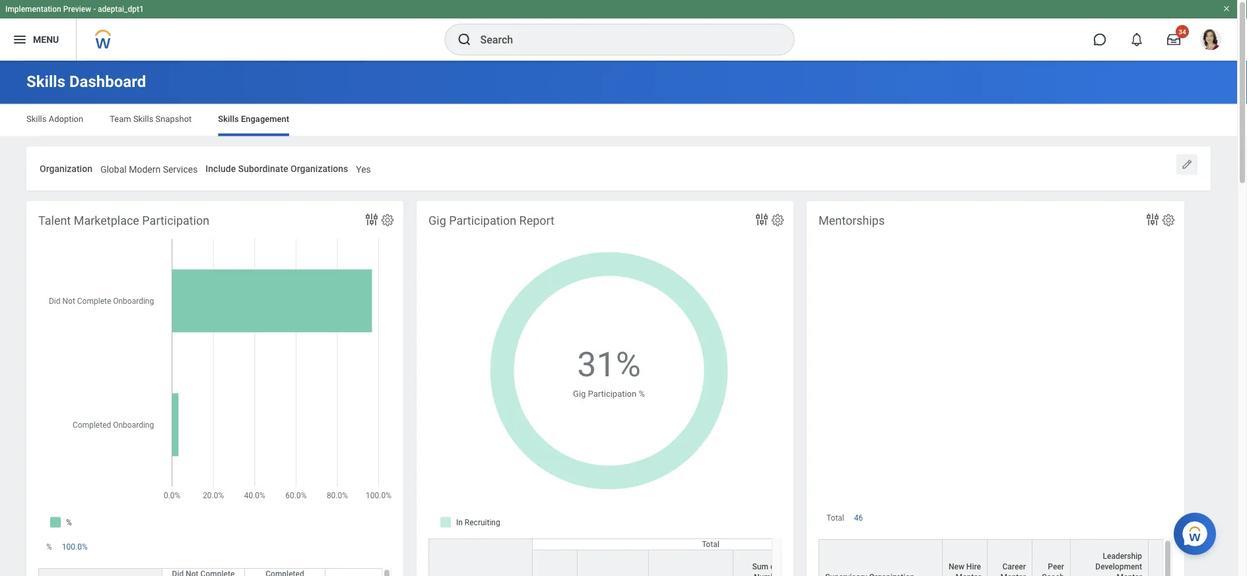 Task type: vqa. For each thing, say whether or not it's contained in the screenshot.
bottommost Clayton
no



Task type: locate. For each thing, give the bounding box(es) containing it.
Global Modern Services text field
[[100, 156, 198, 179]]

1 horizontal spatial participation
[[449, 214, 516, 228]]

skills for skills engagement
[[218, 114, 239, 124]]

0 horizontal spatial participation
[[142, 214, 209, 228]]

configure and view chart data image for report
[[754, 212, 770, 228]]

1 horizontal spatial total
[[827, 561, 844, 571]]

menu
[[33, 34, 59, 45]]

-
[[93, 5, 96, 14]]

organizations
[[291, 163, 348, 174]]

Yes text field
[[356, 156, 371, 179]]

2 horizontal spatial configure and view chart data image
[[1145, 212, 1161, 228]]

configure and view chart data image for participation
[[364, 212, 380, 228]]

talent marketplace participation element
[[26, 201, 408, 577]]

gig status - click to sort/filter image
[[435, 551, 526, 577]]

% left 100.0%
[[46, 543, 52, 552]]

tab list containing skills adoption
[[13, 105, 1224, 136]]

% inside talent marketplace participation element
[[46, 543, 52, 552]]

1 vertical spatial gig
[[573, 390, 586, 399]]

31% gig participation %
[[573, 345, 645, 399]]

100.0%
[[62, 543, 88, 552]]

1 vertical spatial total
[[827, 561, 844, 571]]

global modern services
[[100, 164, 198, 175]]

2 vertical spatial gig
[[780, 563, 792, 572]]

search image
[[457, 32, 472, 48]]

gig right configure talent marketplace participation icon
[[428, 214, 446, 228]]

2 horizontal spatial participation
[[588, 390, 637, 399]]

skills left engagement
[[218, 114, 239, 124]]

1 configure and view chart data image from the left
[[364, 212, 380, 228]]

team skills snapshot
[[110, 114, 192, 124]]

1 horizontal spatial gig
[[573, 390, 586, 399]]

talent
[[38, 214, 71, 228]]

1 vertical spatial %
[[46, 543, 52, 552]]

skills adoption
[[26, 114, 83, 124]]

0 horizontal spatial %
[[46, 543, 52, 552]]

talent marketplace participation
[[38, 214, 209, 228]]

skills for skills dashboard
[[26, 72, 65, 91]]

total image
[[331, 569, 402, 577]]

% down the 31% button on the bottom
[[639, 390, 645, 399]]

46
[[854, 561, 863, 571]]

gig down 31% at the bottom of page
[[573, 390, 586, 399]]

2 horizontal spatial gig
[[780, 563, 792, 572]]

skills up skills adoption
[[26, 72, 65, 91]]

total row
[[428, 539, 889, 577]]

2 configure and view chart data image from the left
[[754, 212, 770, 228]]

%
[[639, 390, 645, 399], [46, 543, 52, 552]]

0 horizontal spatial configure and view chart data image
[[364, 212, 380, 228]]

team
[[110, 114, 131, 124]]

0 horizontal spatial gig
[[428, 214, 446, 228]]

justify image
[[12, 32, 28, 48]]

46 button
[[854, 561, 865, 571]]

gig right of at right bottom
[[780, 563, 792, 572]]

skills left adoption
[[26, 114, 47, 124]]

implementation
[[5, 5, 61, 14]]

gig participation report
[[428, 214, 555, 228]]

global
[[100, 164, 127, 175]]

column header
[[428, 539, 533, 577], [533, 540, 578, 577], [578, 540, 649, 577], [649, 540, 733, 577], [38, 569, 162, 577]]

edit image
[[1180, 158, 1194, 171]]

participation left report
[[449, 214, 516, 228]]

31%
[[577, 345, 641, 385]]

sum of gig number o button
[[733, 551, 797, 577]]

0 vertical spatial total
[[702, 540, 719, 549]]

configure gig participation report image
[[770, 213, 785, 228]]

1 horizontal spatial %
[[639, 390, 645, 399]]

configure talent marketplace participation image
[[380, 213, 395, 228]]

gig
[[428, 214, 446, 228], [573, 390, 586, 399], [780, 563, 792, 572]]

implementation preview -   adeptai_dpt1
[[5, 5, 144, 14]]

configure and view chart data image left configure gig participation report image
[[754, 212, 770, 228]]

participation down the 31% button on the bottom
[[588, 390, 637, 399]]

tab list inside 31% main content
[[13, 105, 1224, 136]]

participation inside 31% gig participation %
[[588, 390, 637, 399]]

sum
[[752, 563, 768, 572]]

configure and view chart data image left configure talent marketplace participation icon
[[364, 212, 380, 228]]

total button
[[533, 540, 889, 550]]

skills
[[26, 72, 65, 91], [26, 114, 47, 124], [133, 114, 153, 124], [218, 114, 239, 124]]

sum of gig number o row
[[428, 540, 889, 577]]

mentorships element
[[807, 201, 1184, 577]]

modern
[[129, 164, 161, 175]]

0 vertical spatial gig
[[428, 214, 446, 228]]

skills engagement
[[218, 114, 289, 124]]

number
[[754, 573, 782, 577]]

0 vertical spatial %
[[639, 390, 645, 399]]

tab list
[[13, 105, 1224, 136]]

include subordinate organizations element
[[356, 155, 371, 180]]

1 horizontal spatial configure and view chart data image
[[754, 212, 770, 228]]

participation down services
[[142, 214, 209, 228]]

participation for 31%
[[588, 390, 637, 399]]

adoption
[[49, 114, 83, 124]]

0 horizontal spatial total
[[702, 540, 719, 549]]

% inside 31% gig participation %
[[639, 390, 645, 399]]

participation
[[142, 214, 209, 228], [449, 214, 516, 228], [588, 390, 637, 399]]

gig inside 31% gig participation %
[[573, 390, 586, 399]]

configure and view chart data image left configure mentorships icon on the top right
[[1145, 212, 1161, 228]]

total
[[702, 540, 719, 549], [827, 561, 844, 571]]

row
[[38, 569, 408, 577]]

configure and view chart data image
[[364, 212, 380, 228], [754, 212, 770, 228], [1145, 212, 1161, 228]]

configure and view chart data image inside 'gig participation report' element
[[754, 212, 770, 228]]



Task type: describe. For each thing, give the bounding box(es) containing it.
notifications large image
[[1130, 33, 1143, 46]]

inbox large image
[[1167, 33, 1180, 46]]

total inside popup button
[[702, 540, 719, 549]]

total inside 'mentorships' element
[[827, 561, 844, 571]]

organization element
[[100, 155, 198, 180]]

include
[[206, 163, 236, 174]]

of
[[770, 563, 778, 572]]

profile logan mcneil image
[[1200, 29, 1221, 53]]

menu banner
[[0, 0, 1237, 61]]

gig inside sum of gig number o
[[780, 563, 792, 572]]

services
[[163, 164, 198, 175]]

mentorships
[[819, 214, 885, 228]]

menu button
[[0, 18, 76, 61]]

subordinate
[[238, 163, 288, 174]]

Search Workday  search field
[[480, 25, 767, 54]]

column header inside talent marketplace participation element
[[38, 569, 162, 577]]

engagement
[[241, 114, 289, 124]]

organization
[[40, 163, 92, 174]]

adeptai_dpt1
[[98, 5, 144, 14]]

skills right team
[[133, 114, 153, 124]]

sum of gig number o
[[752, 563, 792, 577]]

yes
[[356, 164, 371, 175]]

100.0% button
[[62, 542, 90, 553]]

include subordinate organizations
[[206, 163, 348, 174]]

31% main content
[[0, 61, 1237, 577]]

dashboard
[[69, 72, 146, 91]]

34 button
[[1159, 25, 1189, 54]]

snapshot
[[156, 114, 192, 124]]

31% button
[[577, 342, 643, 388]]

preview
[[63, 5, 91, 14]]

skills dashboard
[[26, 72, 146, 91]]

gig participation report element
[[417, 201, 889, 577]]

report
[[519, 214, 555, 228]]

configure mentorships image
[[1161, 213, 1176, 228]]

participation for talent
[[142, 214, 209, 228]]

skills for skills adoption
[[26, 114, 47, 124]]

row inside talent marketplace participation element
[[38, 569, 408, 577]]

close environment banner image
[[1223, 5, 1231, 13]]

34
[[1179, 28, 1186, 36]]

3 configure and view chart data image from the left
[[1145, 212, 1161, 228]]

marketplace
[[74, 214, 139, 228]]



